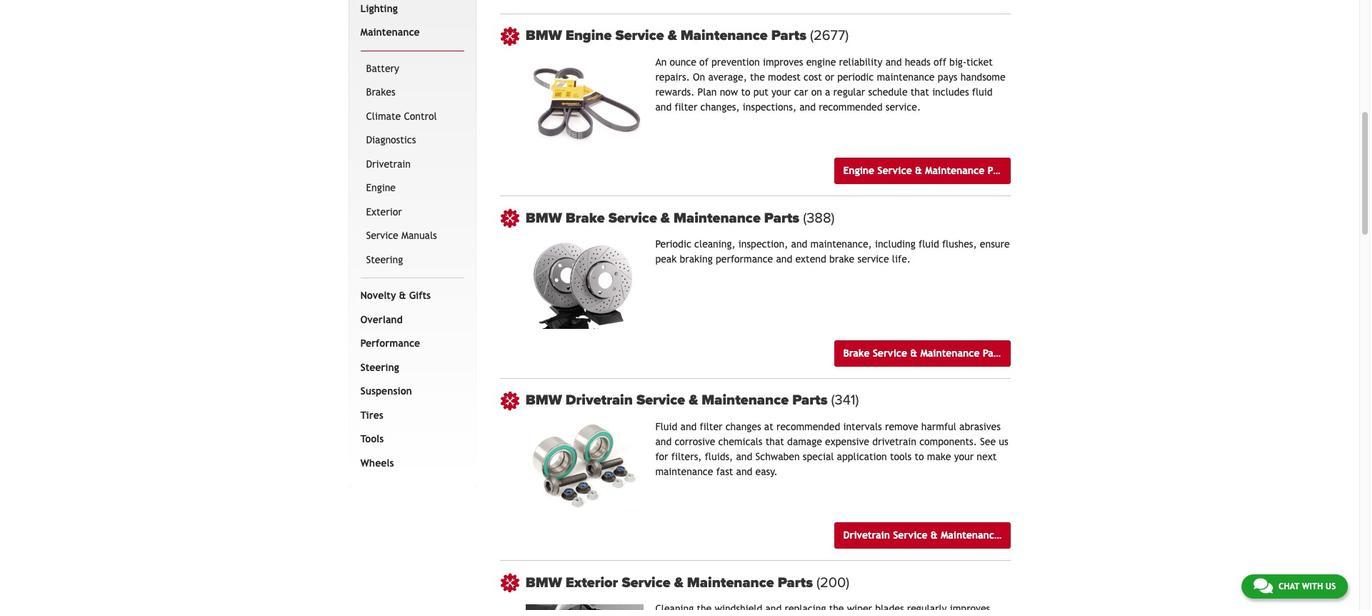 Task type: vqa. For each thing, say whether or not it's contained in the screenshot.
novelty on the left of the page
yes



Task type: locate. For each thing, give the bounding box(es) containing it.
and down inspection,
[[776, 254, 793, 265]]

0 vertical spatial to
[[741, 86, 751, 98]]

1 vertical spatial to
[[915, 451, 924, 463]]

bmw                                                                                    brake service & maintenance parts link
[[526, 210, 1011, 227]]

that up schwaben
[[766, 436, 784, 448]]

1 vertical spatial that
[[766, 436, 784, 448]]

includes
[[932, 86, 969, 98]]

0 horizontal spatial engine
[[366, 182, 396, 194]]

including
[[875, 239, 916, 250]]

0 horizontal spatial filter
[[675, 101, 698, 113]]

your down components.
[[954, 451, 974, 463]]

to left "put" on the top right of the page
[[741, 86, 751, 98]]

brake
[[566, 210, 605, 227], [843, 348, 870, 359]]

filter inside an ounce of prevention improves engine reliability and heads off big-ticket repairs. on average, the modest cost or periodic maintenance pays handsome rewards. plan now to put your car on a regular schedule that includes fluid and filter changes, inspections, and recommended service.
[[675, 101, 698, 113]]

0 horizontal spatial brake
[[566, 210, 605, 227]]

engine for engine service & maintenance parts
[[843, 165, 875, 177]]

big-
[[950, 56, 967, 68]]

fluid
[[655, 421, 678, 433]]

engine service & maintenance parts
[[843, 165, 1011, 177]]

engine service & maintenance parts thumbnail image image
[[526, 58, 644, 147]]

bmw for bmw                                                                                    drivetrain service & maintenance parts
[[526, 392, 562, 409]]

1 horizontal spatial filter
[[700, 421, 723, 433]]

1 vertical spatial steering link
[[358, 356, 461, 380]]

engine for engine link
[[366, 182, 396, 194]]

cost
[[804, 71, 822, 83]]

1 horizontal spatial brake
[[843, 348, 870, 359]]

0 vertical spatial filter
[[675, 101, 698, 113]]

exterior inside maintenance subcategories element
[[366, 206, 402, 218]]

lighting
[[360, 3, 398, 14]]

that up the service.
[[911, 86, 929, 98]]

brakes link
[[363, 81, 461, 105]]

1 horizontal spatial exterior
[[566, 575, 618, 592]]

manuals
[[401, 230, 437, 242]]

maintenance
[[877, 71, 935, 83], [655, 466, 713, 478]]

novelty
[[360, 290, 396, 302]]

1 vertical spatial recommended
[[777, 421, 840, 433]]

filter up corrosive
[[700, 421, 723, 433]]

to
[[741, 86, 751, 98], [915, 451, 924, 463]]

0 vertical spatial recommended
[[819, 101, 883, 113]]

and down 'car'
[[800, 101, 816, 113]]

intervals
[[843, 421, 882, 433]]

engine inside engine link
[[366, 182, 396, 194]]

service manuals
[[366, 230, 437, 242]]

1 horizontal spatial engine
[[566, 27, 612, 44]]

bmw for bmw                                                                                    exterior service & maintenance parts
[[526, 575, 562, 592]]

engine inside engine service & maintenance parts link
[[843, 165, 875, 177]]

service inside maintenance subcategories element
[[366, 230, 398, 242]]

and
[[886, 56, 902, 68], [655, 101, 672, 113], [800, 101, 816, 113], [791, 239, 808, 250], [776, 254, 793, 265], [681, 421, 697, 433], [655, 436, 672, 448], [736, 451, 753, 463], [736, 466, 753, 478]]

maintenance subcategories element
[[360, 51, 464, 279]]

a
[[825, 86, 830, 98]]

braking
[[680, 254, 713, 265]]

that
[[911, 86, 929, 98], [766, 436, 784, 448]]

2 bmw from the top
[[526, 210, 562, 227]]

bmw                                                                                    drivetrain service & maintenance parts link
[[526, 392, 1011, 409]]

and left heads
[[886, 56, 902, 68]]

0 horizontal spatial drivetrain
[[366, 158, 411, 170]]

0 horizontal spatial that
[[766, 436, 784, 448]]

1 horizontal spatial that
[[911, 86, 929, 98]]

1 horizontal spatial maintenance
[[877, 71, 935, 83]]

0 vertical spatial steering link
[[363, 248, 461, 272]]

bmw                                                                                    engine service & maintenance parts link
[[526, 27, 1011, 44]]

3 bmw from the top
[[526, 392, 562, 409]]

bmw                                                                                    drivetrain service & maintenance parts
[[526, 392, 831, 409]]

and right fast
[[736, 466, 753, 478]]

maintenance down filters,
[[655, 466, 713, 478]]

inspections,
[[743, 101, 797, 113]]

drivetrain
[[873, 436, 917, 448]]

0 vertical spatial maintenance
[[877, 71, 935, 83]]

steering
[[366, 254, 403, 266], [360, 362, 399, 374]]

recommended up damage on the bottom of the page
[[777, 421, 840, 433]]

1 horizontal spatial to
[[915, 451, 924, 463]]

2 vertical spatial engine
[[366, 182, 396, 194]]

0 horizontal spatial your
[[772, 86, 791, 98]]

tools
[[360, 434, 384, 445]]

average,
[[708, 71, 747, 83]]

1 vertical spatial filter
[[700, 421, 723, 433]]

recommended
[[819, 101, 883, 113], [777, 421, 840, 433]]

4 bmw from the top
[[526, 575, 562, 592]]

0 vertical spatial fluid
[[972, 86, 993, 98]]

maintenance link
[[358, 21, 461, 45]]

chat with us link
[[1242, 575, 1348, 599]]

1 horizontal spatial fluid
[[972, 86, 993, 98]]

steering down service manuals
[[366, 254, 403, 266]]

your down modest
[[772, 86, 791, 98]]

an ounce of prevention improves engine reliability and heads off big-ticket repairs. on average, the modest cost or periodic maintenance pays handsome rewards. plan now to put your car on a regular schedule that includes fluid and filter changes, inspections, and recommended service.
[[655, 56, 1006, 113]]

novelty & gifts link
[[358, 285, 461, 309]]

filter down 'rewards.'
[[675, 101, 698, 113]]

drivetrain
[[366, 158, 411, 170], [566, 392, 633, 409], [843, 530, 890, 542]]

pays
[[938, 71, 958, 83]]

special
[[803, 451, 834, 463]]

drivetrain for drivetrain service & maintenance parts
[[843, 530, 890, 542]]

exterior up service manuals
[[366, 206, 402, 218]]

life.
[[892, 254, 911, 265]]

fast
[[716, 466, 733, 478]]

easy.
[[756, 466, 778, 478]]

1 horizontal spatial your
[[954, 451, 974, 463]]

car
[[794, 86, 808, 98]]

schwaben
[[756, 451, 800, 463]]

1 vertical spatial your
[[954, 451, 974, 463]]

performance link
[[358, 332, 461, 356]]

1 vertical spatial engine
[[843, 165, 875, 177]]

2 horizontal spatial engine
[[843, 165, 875, 177]]

2 vertical spatial drivetrain
[[843, 530, 890, 542]]

engine
[[566, 27, 612, 44], [843, 165, 875, 177], [366, 182, 396, 194]]

0 vertical spatial your
[[772, 86, 791, 98]]

0 vertical spatial drivetrain
[[366, 158, 411, 170]]

to right tools
[[915, 451, 924, 463]]

fluid left flushes,
[[919, 239, 939, 250]]

recommended inside an ounce of prevention improves engine reliability and heads off big-ticket repairs. on average, the modest cost or periodic maintenance pays handsome rewards. plan now to put your car on a regular schedule that includes fluid and filter changes, inspections, and recommended service.
[[819, 101, 883, 113]]

repairs.
[[655, 71, 690, 83]]

us
[[999, 436, 1009, 448]]

remove
[[885, 421, 919, 433]]

maintenance inside fluid and filter changes at recommended intervals remove harmful abrasives and corrosive chemicals that damage expensive drivetrain components. see us for filters, fluids, and schwaben special application tools to make your next maintenance fast and easy.
[[655, 466, 713, 478]]

climate
[[366, 111, 401, 122]]

steering up suspension
[[360, 362, 399, 374]]

1 vertical spatial drivetrain
[[566, 392, 633, 409]]

0 horizontal spatial exterior
[[366, 206, 402, 218]]

1 bmw from the top
[[526, 27, 562, 44]]

0 vertical spatial steering
[[366, 254, 403, 266]]

0 horizontal spatial maintenance
[[655, 466, 713, 478]]

0 vertical spatial exterior
[[366, 206, 402, 218]]

0 vertical spatial engine
[[566, 27, 612, 44]]

with
[[1302, 582, 1323, 592]]

us
[[1326, 582, 1336, 592]]

bmw                                                                                    brake service & maintenance parts
[[526, 210, 803, 227]]

off
[[934, 56, 947, 68]]

1 vertical spatial fluid
[[919, 239, 939, 250]]

service
[[615, 27, 664, 44], [878, 165, 912, 177], [608, 210, 657, 227], [366, 230, 398, 242], [873, 348, 907, 359], [637, 392, 685, 409], [893, 530, 928, 542], [622, 575, 671, 592]]

steering link down performance
[[358, 356, 461, 380]]

0 vertical spatial that
[[911, 86, 929, 98]]

steering link down manuals
[[363, 248, 461, 272]]

fluid down handsome
[[972, 86, 993, 98]]

maintenance down heads
[[877, 71, 935, 83]]

exterior up exterior service & maintenance parts thumbnail image
[[566, 575, 618, 592]]

1 vertical spatial maintenance
[[655, 466, 713, 478]]

fluids,
[[705, 451, 733, 463]]

&
[[668, 27, 677, 44], [915, 165, 922, 177], [661, 210, 670, 227], [399, 290, 406, 302], [910, 348, 918, 359], [689, 392, 698, 409], [931, 530, 938, 542], [674, 575, 684, 592]]

filter
[[675, 101, 698, 113], [700, 421, 723, 433]]

application
[[837, 451, 887, 463]]

0 horizontal spatial fluid
[[919, 239, 939, 250]]

brake service & maintenance parts
[[843, 348, 1006, 359]]

drivetrain service & maintenance parts link
[[835, 523, 1027, 549]]

recommended down regular
[[819, 101, 883, 113]]

bmw
[[526, 27, 562, 44], [526, 210, 562, 227], [526, 392, 562, 409], [526, 575, 562, 592]]

steering link
[[363, 248, 461, 272], [358, 356, 461, 380]]

corrosive
[[675, 436, 715, 448]]

chat
[[1279, 582, 1300, 592]]

0 horizontal spatial to
[[741, 86, 751, 98]]

2 horizontal spatial drivetrain
[[843, 530, 890, 542]]

wheels
[[360, 458, 394, 469]]

drivetrain inside maintenance subcategories element
[[366, 158, 411, 170]]

suspension link
[[358, 380, 461, 404]]

your inside an ounce of prevention improves engine reliability and heads off big-ticket repairs. on average, the modest cost or periodic maintenance pays handsome rewards. plan now to put your car on a regular schedule that includes fluid and filter changes, inspections, and recommended service.
[[772, 86, 791, 98]]

on
[[811, 86, 822, 98]]

filters,
[[671, 451, 702, 463]]

ensure
[[980, 239, 1010, 250]]

or
[[825, 71, 834, 83]]



Task type: describe. For each thing, give the bounding box(es) containing it.
filter inside fluid and filter changes at recommended intervals remove harmful abrasives and corrosive chemicals that damage expensive drivetrain components. see us for filters, fluids, and schwaben special application tools to make your next maintenance fast and easy.
[[700, 421, 723, 433]]

put
[[754, 86, 769, 98]]

exterior service & maintenance parts thumbnail image image
[[526, 605, 644, 611]]

1 horizontal spatial drivetrain
[[566, 392, 633, 409]]

peak
[[655, 254, 677, 265]]

modest
[[768, 71, 801, 83]]

drivetrain service & maintenance parts
[[843, 530, 1027, 542]]

to inside fluid and filter changes at recommended intervals remove harmful abrasives and corrosive chemicals that damage expensive drivetrain components. see us for filters, fluids, and schwaben special application tools to make your next maintenance fast and easy.
[[915, 451, 924, 463]]

at
[[764, 421, 774, 433]]

climate control link
[[363, 105, 461, 129]]

1 vertical spatial brake
[[843, 348, 870, 359]]

see
[[980, 436, 996, 448]]

your inside fluid and filter changes at recommended intervals remove harmful abrasives and corrosive chemicals that damage expensive drivetrain components. see us for filters, fluids, and schwaben special application tools to make your next maintenance fast and easy.
[[954, 451, 974, 463]]

periodic
[[837, 71, 874, 83]]

and down chemicals
[[736, 451, 753, 463]]

fluid and filter changes at recommended intervals remove harmful abrasives and corrosive chemicals that damage expensive drivetrain components. see us for filters, fluids, and schwaben special application tools to make your next maintenance fast and easy.
[[655, 421, 1009, 478]]

fluid inside the periodic cleaning, inspection, and maintenance, including fluid flushes, ensure peak braking performance and extend brake service life.
[[919, 239, 939, 250]]

exterior link
[[363, 201, 461, 225]]

periodic
[[655, 239, 692, 250]]

steering inside maintenance subcategories element
[[366, 254, 403, 266]]

overland
[[360, 314, 403, 326]]

drivetrain service & maintenance parts thumbnail image image
[[526, 423, 644, 512]]

and up extend
[[791, 239, 808, 250]]

wheels link
[[358, 452, 461, 476]]

service.
[[886, 101, 921, 113]]

on
[[693, 71, 705, 83]]

drivetrain for drivetrain
[[366, 158, 411, 170]]

plan
[[698, 86, 717, 98]]

novelty & gifts
[[360, 290, 431, 302]]

next
[[977, 451, 997, 463]]

performance
[[360, 338, 420, 350]]

handsome
[[961, 71, 1006, 83]]

harmful
[[922, 421, 957, 433]]

bmw                                                                                    exterior service & maintenance parts link
[[526, 575, 1011, 592]]

changes,
[[701, 101, 740, 113]]

schedule
[[868, 86, 908, 98]]

1 vertical spatial exterior
[[566, 575, 618, 592]]

of
[[700, 56, 709, 68]]

overland link
[[358, 309, 461, 332]]

maintenance,
[[811, 239, 872, 250]]

maintenance inside an ounce of prevention improves engine reliability and heads off big-ticket repairs. on average, the modest cost or periodic maintenance pays handsome rewards. plan now to put your car on a regular schedule that includes fluid and filter changes, inspections, and recommended service.
[[877, 71, 935, 83]]

extend
[[796, 254, 826, 265]]

bmw for bmw                                                                                    brake service & maintenance parts
[[526, 210, 562, 227]]

bmw for bmw                                                                                    engine service & maintenance parts
[[526, 27, 562, 44]]

maintenance inside brake service & maintenance parts link
[[921, 348, 980, 359]]

and up corrosive
[[681, 421, 697, 433]]

drivetrain link
[[363, 153, 461, 177]]

that inside fluid and filter changes at recommended intervals remove harmful abrasives and corrosive chemicals that damage expensive drivetrain components. see us for filters, fluids, and schwaben special application tools to make your next maintenance fast and easy.
[[766, 436, 784, 448]]

recommended inside fluid and filter changes at recommended intervals remove harmful abrasives and corrosive chemicals that damage expensive drivetrain components. see us for filters, fluids, and schwaben special application tools to make your next maintenance fast and easy.
[[777, 421, 840, 433]]

brakes
[[366, 87, 396, 98]]

tools link
[[358, 428, 461, 452]]

performance
[[716, 254, 773, 265]]

now
[[720, 86, 738, 98]]

chat with us
[[1279, 582, 1336, 592]]

1 vertical spatial steering
[[360, 362, 399, 374]]

ounce
[[670, 56, 697, 68]]

brake
[[829, 254, 855, 265]]

that inside an ounce of prevention improves engine reliability and heads off big-ticket repairs. on average, the modest cost or periodic maintenance pays handsome rewards. plan now to put your car on a regular schedule that includes fluid and filter changes, inspections, and recommended service.
[[911, 86, 929, 98]]

0 vertical spatial brake
[[566, 210, 605, 227]]

suspension
[[360, 386, 412, 397]]

maintenance inside maintenance link
[[360, 27, 420, 38]]

components.
[[920, 436, 977, 448]]

tires link
[[358, 404, 461, 428]]

diagnostics
[[366, 135, 416, 146]]

battery link
[[363, 57, 461, 81]]

service
[[858, 254, 889, 265]]

the
[[750, 71, 765, 83]]

control
[[404, 111, 437, 122]]

flushes,
[[942, 239, 977, 250]]

rewards.
[[655, 86, 695, 98]]

comments image
[[1254, 578, 1273, 595]]

improves
[[763, 56, 803, 68]]

brake service & maintenance parts link
[[835, 340, 1011, 367]]

for
[[655, 451, 668, 463]]

prevention
[[712, 56, 760, 68]]

regular
[[833, 86, 865, 98]]

periodic cleaning, inspection, and maintenance, including fluid flushes, ensure peak braking performance and extend brake service life.
[[655, 239, 1010, 265]]

and down 'rewards.'
[[655, 101, 672, 113]]

engine link
[[363, 177, 461, 201]]

inspection,
[[739, 239, 788, 250]]

maintenance inside drivetrain service & maintenance parts link
[[941, 530, 1000, 542]]

abrasives
[[960, 421, 1001, 433]]

heads
[[905, 56, 931, 68]]

maintenance inside engine service & maintenance parts link
[[925, 165, 985, 177]]

and up for
[[655, 436, 672, 448]]

engine service & maintenance parts link
[[835, 158, 1011, 184]]

bmw                                                                                    engine service & maintenance parts
[[526, 27, 810, 44]]

tools
[[890, 451, 912, 463]]

battery
[[366, 63, 399, 74]]

bmw                                                                                    exterior service & maintenance parts
[[526, 575, 817, 592]]

ticket
[[967, 56, 993, 68]]

diagnostics link
[[363, 129, 461, 153]]

expensive
[[825, 436, 870, 448]]

engine
[[806, 56, 836, 68]]

to inside an ounce of prevention improves engine reliability and heads off big-ticket repairs. on average, the modest cost or periodic maintenance pays handsome rewards. plan now to put your car on a regular schedule that includes fluid and filter changes, inspections, and recommended service.
[[741, 86, 751, 98]]

brake service & maintenance parts thumbnail image image
[[526, 240, 644, 329]]

gifts
[[409, 290, 431, 302]]

changes
[[726, 421, 761, 433]]

fluid inside an ounce of prevention improves engine reliability and heads off big-ticket repairs. on average, the modest cost or periodic maintenance pays handsome rewards. plan now to put your car on a regular schedule that includes fluid and filter changes, inspections, and recommended service.
[[972, 86, 993, 98]]



